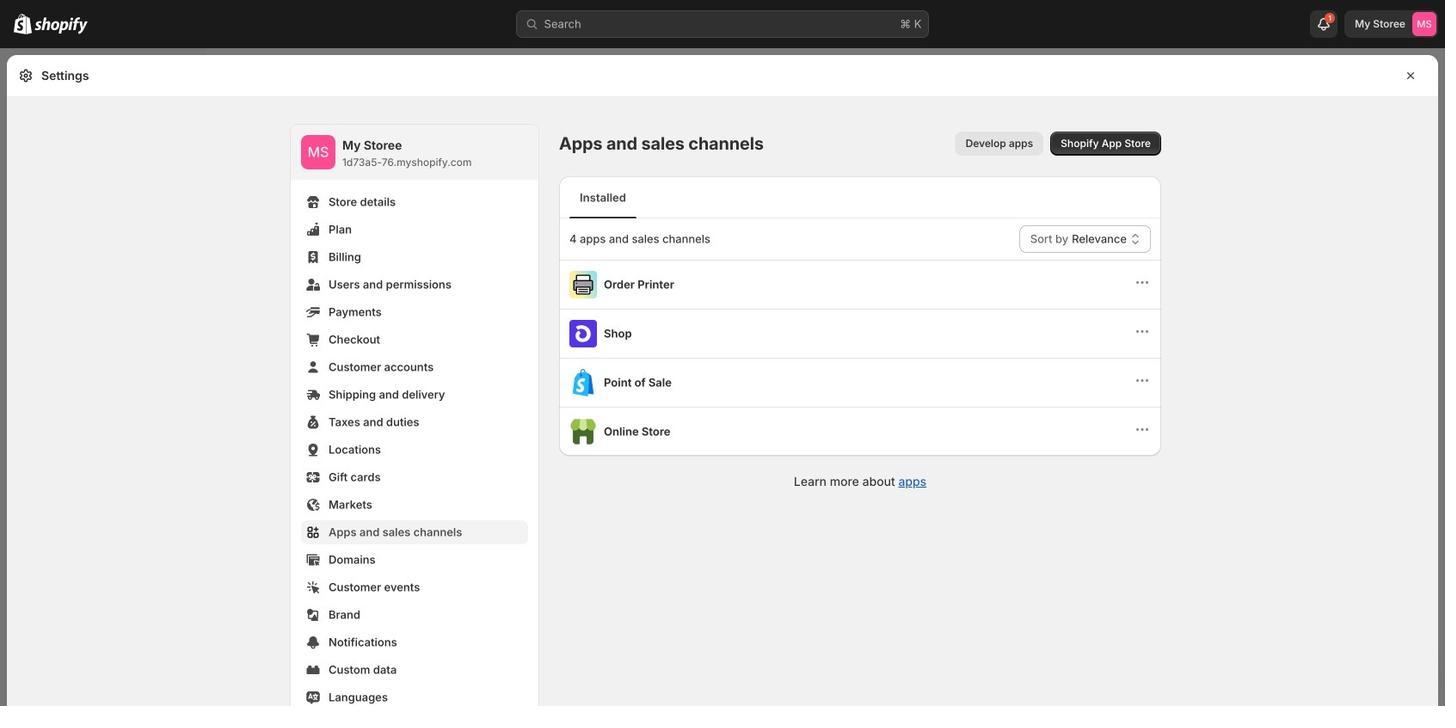 Task type: locate. For each thing, give the bounding box(es) containing it.
order printer logo image
[[569, 271, 597, 298]]

settings dialog
[[7, 55, 1438, 706]]

0 horizontal spatial shopify image
[[14, 14, 32, 34]]

shopify image
[[14, 14, 32, 34], [34, 17, 88, 34]]

online store logo image
[[569, 418, 597, 446]]

shop settings menu element
[[291, 125, 538, 706]]



Task type: vqa. For each thing, say whether or not it's contained in the screenshot.
Shop Logo
yes



Task type: describe. For each thing, give the bounding box(es) containing it.
my storee image
[[1412, 12, 1436, 36]]

1 horizontal spatial shopify image
[[34, 17, 88, 34]]

shop logo image
[[569, 320, 597, 347]]

point of sale logo image
[[569, 369, 597, 397]]

my storee image
[[301, 135, 335, 169]]



